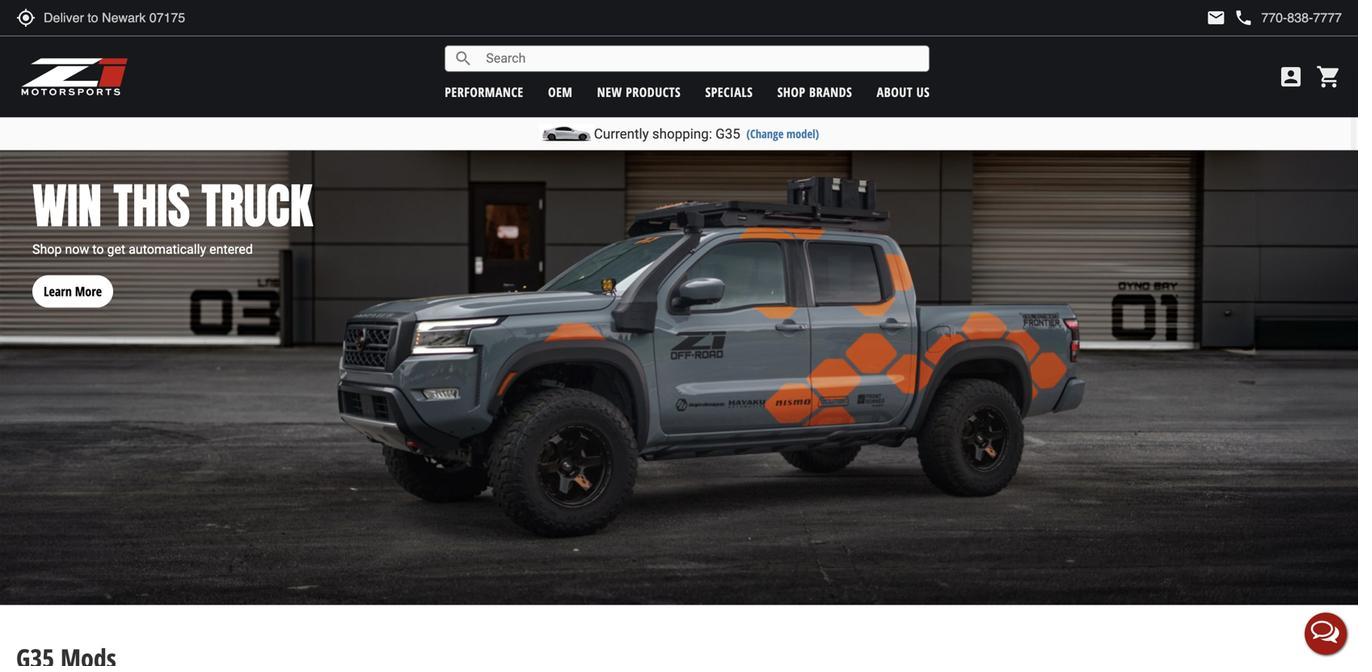 Task type: vqa. For each thing, say whether or not it's contained in the screenshot.
left $200
no



Task type: locate. For each thing, give the bounding box(es) containing it.
account_box
[[1278, 64, 1304, 90]]

shop brands link
[[777, 83, 852, 101]]

1 vertical spatial shop
[[32, 242, 62, 257]]

now
[[65, 242, 89, 257]]

products
[[626, 83, 681, 101]]

shopping_cart link
[[1312, 64, 1342, 90]]

account_box link
[[1274, 64, 1308, 90]]

shop left now
[[32, 242, 62, 257]]

new
[[597, 83, 622, 101]]

truck
[[202, 169, 313, 242]]

oem link
[[548, 83, 573, 101]]

0 vertical spatial shop
[[777, 83, 806, 101]]

brands
[[809, 83, 852, 101]]

more
[[75, 282, 102, 300]]

to
[[92, 242, 104, 257]]

shop brands
[[777, 83, 852, 101]]

mail
[[1206, 8, 1226, 27]]

shop
[[777, 83, 806, 101], [32, 242, 62, 257]]

shop inside win this truck shop now to get automatically entered
[[32, 242, 62, 257]]

Search search field
[[473, 46, 929, 71]]

my_location
[[16, 8, 36, 27]]

learn more link
[[32, 259, 113, 307]]

shop left the brands
[[777, 83, 806, 101]]

about us
[[877, 83, 930, 101]]

shopping_cart
[[1316, 64, 1342, 90]]

0 horizontal spatial shop
[[32, 242, 62, 257]]

1 horizontal spatial shop
[[777, 83, 806, 101]]

phone link
[[1234, 8, 1342, 27]]

search
[[454, 49, 473, 68]]

about us link
[[877, 83, 930, 101]]

g35
[[716, 126, 740, 142]]



Task type: describe. For each thing, give the bounding box(es) containing it.
(change model) link
[[746, 126, 819, 141]]

(change
[[746, 126, 784, 141]]

win this truck shop now to get automatically entered image
[[0, 139, 1358, 605]]

win
[[32, 169, 102, 242]]

learn
[[44, 282, 72, 300]]

performance link
[[445, 83, 524, 101]]

currently shopping: g35 (change model)
[[594, 126, 819, 142]]

automatically
[[129, 242, 206, 257]]

oem
[[548, 83, 573, 101]]

new products link
[[597, 83, 681, 101]]

new products
[[597, 83, 681, 101]]

mail link
[[1206, 8, 1226, 27]]

'tis the season spread some cheer with our massive selection of z1 products image
[[0, 0, 1358, 112]]

mail phone
[[1206, 8, 1253, 27]]

win this truck shop now to get automatically entered
[[32, 169, 313, 257]]

learn more
[[44, 282, 102, 300]]

get
[[107, 242, 125, 257]]

specials
[[705, 83, 753, 101]]

z1 motorsports logo image
[[20, 57, 129, 97]]

about
[[877, 83, 913, 101]]

shopping:
[[652, 126, 712, 142]]

specials link
[[705, 83, 753, 101]]

currently
[[594, 126, 649, 142]]

entered
[[209, 242, 253, 257]]

model)
[[787, 126, 819, 141]]

this
[[113, 169, 190, 242]]

performance
[[445, 83, 524, 101]]

phone
[[1234, 8, 1253, 27]]

us
[[916, 83, 930, 101]]



